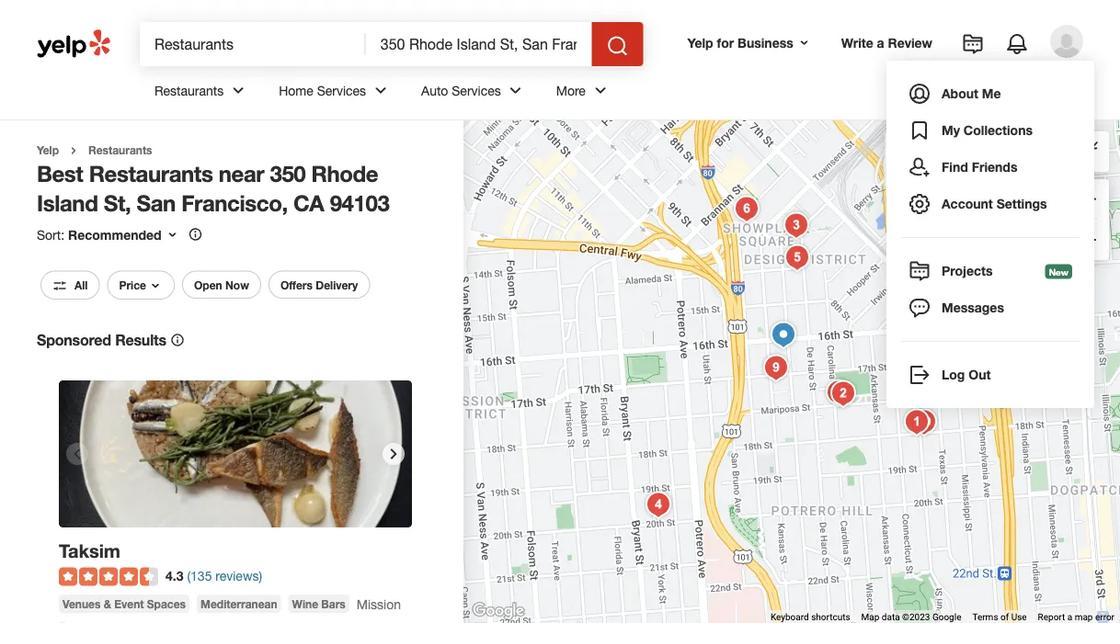 Task type: locate. For each thing, give the bounding box(es) containing it.
best
[[37, 160, 83, 186]]

yelp up best
[[37, 144, 59, 157]]

1 vertical spatial restaurants link
[[88, 144, 152, 157]]

none field up auto services link
[[381, 34, 577, 54]]

results
[[115, 331, 166, 349]]

restaurants right 16 chevron right v2 icon
[[88, 144, 152, 157]]

0 vertical spatial a
[[877, 35, 885, 50]]

home services
[[279, 83, 366, 98]]

1 horizontal spatial 16 chevron down v2 image
[[797, 36, 812, 50]]

16 chevron down v2 image
[[797, 36, 812, 50], [148, 279, 163, 293]]

search as map moves
[[922, 144, 1050, 159]]

(135 reviews) link
[[187, 567, 262, 584]]

16 filter v2 image
[[52, 279, 67, 293]]

auto
[[421, 83, 448, 98]]

report a map error
[[1038, 612, 1115, 623]]

projects image
[[962, 33, 984, 55]]

0 vertical spatial map
[[983, 144, 1009, 159]]

auto services link
[[407, 66, 541, 120]]

350
[[270, 160, 306, 186]]

rosemary & pine image
[[779, 240, 816, 276]]

map
[[861, 612, 880, 623]]

1 horizontal spatial services
[[452, 83, 501, 98]]

&
[[104, 598, 111, 611]]

16 info v2 image
[[170, 333, 185, 348]]

none field up home
[[155, 34, 351, 54]]

group
[[1069, 179, 1109, 260]]

yelp for business button
[[680, 26, 819, 59]]

recommended button
[[68, 227, 180, 242]]

la connessa image
[[820, 375, 857, 412]]

offers delivery
[[281, 279, 358, 291]]

a for write
[[877, 35, 885, 50]]

16 chevron down v2 image right business
[[797, 36, 812, 50]]

1 services from the left
[[317, 83, 366, 98]]

16 info v2 image
[[188, 227, 203, 242]]

1 24 chevron down v2 image from the left
[[227, 79, 249, 102]]

log out button
[[901, 357, 1080, 394]]

services
[[317, 83, 366, 98], [452, 83, 501, 98]]

notifications image
[[1006, 33, 1028, 55]]

1 horizontal spatial 24 chevron down v2 image
[[370, 79, 392, 102]]

2 vertical spatial restaurants
[[89, 160, 213, 186]]

2 services from the left
[[452, 83, 501, 98]]

yelp for yelp link
[[37, 144, 59, 157]]

find friends link
[[901, 149, 1080, 186]]

mediterranean button
[[197, 595, 281, 614]]

my
[[942, 123, 960, 138]]

my collections link
[[901, 112, 1080, 149]]

home services link
[[264, 66, 407, 120]]

best restaurants near 350 rhode island st, san francisco, ca 94103
[[37, 160, 389, 216]]

filters group
[[37, 271, 374, 300]]

1 horizontal spatial none field
[[381, 34, 577, 54]]

Find text field
[[155, 34, 351, 54]]

open now button
[[182, 271, 261, 299]]

16 chevron down v2 image
[[165, 228, 180, 242]]

2 24 chevron down v2 image from the left
[[370, 79, 392, 102]]

24 chevron down v2 image
[[227, 79, 249, 102], [370, 79, 392, 102], [505, 79, 527, 102]]

auto services
[[421, 83, 501, 98]]

rhode
[[311, 160, 378, 186]]

24 chevron down v2 image
[[589, 79, 612, 102]]

offers
[[281, 279, 313, 291]]

0 vertical spatial restaurants
[[155, 83, 224, 98]]

more
[[556, 83, 586, 98]]

a
[[877, 35, 885, 50], [1068, 612, 1073, 623]]

near
[[219, 160, 264, 186]]

16 chevron right v2 image
[[66, 143, 81, 158]]

map left error
[[1075, 612, 1093, 623]]

terms of use
[[973, 612, 1027, 623]]

0 horizontal spatial yelp
[[37, 144, 59, 157]]

mediterranean
[[201, 598, 277, 611]]

mediterranean link
[[197, 595, 281, 614]]

bay
[[59, 621, 81, 624]]

bob b. image
[[1050, 25, 1084, 58]]

search
[[922, 144, 963, 159]]

0 vertical spatial yelp
[[688, 35, 713, 50]]

1 vertical spatial a
[[1068, 612, 1073, 623]]

services right home
[[317, 83, 366, 98]]

map up the friends
[[983, 144, 1009, 159]]

2 horizontal spatial 24 chevron down v2 image
[[505, 79, 527, 102]]

wine
[[292, 598, 318, 611]]

©2023
[[902, 612, 930, 623]]

me
[[982, 86, 1001, 101]]

a right report
[[1068, 612, 1073, 623]]

24 chevron down v2 image right the auto services
[[505, 79, 527, 102]]

0 vertical spatial 16 chevron down v2 image
[[797, 36, 812, 50]]

san
[[137, 189, 176, 216]]

services right auto
[[452, 83, 501, 98]]

yelp
[[688, 35, 713, 50], [37, 144, 59, 157]]

home
[[279, 83, 313, 98]]

yelp left for
[[688, 35, 713, 50]]

parker potrero image
[[906, 404, 943, 441]]

24 profile v2 image
[[909, 83, 931, 105]]

1 none field from the left
[[155, 34, 351, 54]]

search image
[[607, 35, 629, 57]]

0 horizontal spatial services
[[317, 83, 366, 98]]

google
[[933, 612, 962, 623]]

16 chevron down v2 image inside price popup button
[[148, 279, 163, 293]]

3 24 chevron down v2 image from the left
[[505, 79, 527, 102]]

account
[[942, 196, 993, 212]]

1 horizontal spatial yelp
[[688, 35, 713, 50]]

report
[[1038, 612, 1065, 623]]

offers delivery button
[[269, 271, 370, 299]]

now
[[225, 279, 249, 291]]

restaurants up san
[[89, 160, 213, 186]]

terms
[[973, 612, 998, 623]]

venues
[[63, 598, 101, 611]]

island
[[37, 189, 98, 216]]

2 none field from the left
[[381, 34, 577, 54]]

None search field
[[140, 22, 647, 66]]

Near text field
[[381, 34, 577, 54]]

user actions element
[[673, 23, 1109, 136]]

none field find
[[155, 34, 351, 54]]

1 vertical spatial yelp
[[37, 144, 59, 157]]

None field
[[155, 34, 351, 54], [381, 34, 577, 54]]

24 chevron down v2 image inside restaurants link
[[227, 79, 249, 102]]

settings
[[997, 196, 1047, 212]]

a inside 'element'
[[877, 35, 885, 50]]

0 horizontal spatial none field
[[155, 34, 351, 54]]

16 chevron down v2 image inside yelp for business button
[[797, 36, 812, 50]]

services for auto services
[[452, 83, 501, 98]]

restaurants link
[[140, 66, 264, 120], [88, 144, 152, 157]]

1 vertical spatial map
[[1075, 612, 1093, 623]]

dumpling time image
[[778, 207, 815, 244]]

16 chevron down v2 image for price
[[148, 279, 163, 293]]

24 chevron down v2 image left auto
[[370, 79, 392, 102]]

terms of use link
[[973, 612, 1027, 623]]

lost resort image
[[640, 487, 677, 524]]

map
[[983, 144, 1009, 159], [1075, 612, 1093, 623]]

24 chevron down v2 image down find text field
[[227, 79, 249, 102]]

24 chevron down v2 image inside home services link
[[370, 79, 392, 102]]

a right "write"
[[877, 35, 885, 50]]

1 horizontal spatial map
[[1075, 612, 1093, 623]]

1 vertical spatial 16 chevron down v2 image
[[148, 279, 163, 293]]

0 horizontal spatial map
[[983, 144, 1009, 159]]

16 chevron down v2 image right price
[[148, 279, 163, 293]]

24 settings v2 image
[[909, 193, 931, 215]]

1 horizontal spatial a
[[1068, 612, 1073, 623]]

keyboard
[[771, 612, 809, 623]]

0 horizontal spatial a
[[877, 35, 885, 50]]

new
[[1049, 266, 1069, 278]]

24 chevron down v2 image inside auto services link
[[505, 79, 527, 102]]

24 collections v2 image
[[909, 120, 931, 142]]

map data ©2023 google
[[861, 612, 962, 623]]

restaurants down find text field
[[155, 83, 224, 98]]

4.3
[[166, 569, 183, 584]]

venues & event spaces button
[[59, 595, 190, 614]]

restaurants link down find text field
[[140, 66, 264, 120]]

16 chevron down v2 image for yelp for business
[[797, 36, 812, 50]]

restaurants link right 16 chevron right v2 icon
[[88, 144, 152, 157]]

about me
[[942, 86, 1001, 101]]

map for a
[[1075, 612, 1093, 623]]

0 horizontal spatial 24 chevron down v2 image
[[227, 79, 249, 102]]

0 horizontal spatial 16 chevron down v2 image
[[148, 279, 163, 293]]

price
[[119, 279, 146, 291]]

of
[[1001, 612, 1009, 623]]

24 chevron down v2 image for restaurants
[[227, 79, 249, 102]]

yelp inside yelp for business button
[[688, 35, 713, 50]]



Task type: vqa. For each thing, say whether or not it's contained in the screenshot.
THE 4.3 link
yes



Task type: describe. For each thing, give the bounding box(es) containing it.
account settings
[[942, 196, 1047, 212]]

24 chevron down v2 image for home services
[[370, 79, 392, 102]]

wine bars button
[[288, 595, 349, 614]]

about
[[942, 86, 979, 101]]

yelp for yelp for business
[[688, 35, 713, 50]]

out
[[969, 367, 991, 383]]

keyboard shortcuts
[[771, 612, 850, 623]]

log out
[[942, 367, 991, 383]]

account settings link
[[901, 186, 1080, 223]]

about me link
[[898, 75, 1084, 112]]

4.3 star rating image
[[59, 568, 158, 587]]

(135
[[187, 569, 212, 584]]

yelp for business
[[688, 35, 794, 50]]

data
[[882, 612, 900, 623]]

messages link
[[898, 290, 1084, 327]]

a for report
[[1068, 612, 1073, 623]]

moves
[[1012, 144, 1050, 159]]

messages
[[942, 300, 1004, 315]]

24 message v2 image
[[909, 297, 931, 319]]

wine bars
[[292, 598, 346, 611]]

next level burger image
[[758, 350, 795, 387]]

ca
[[293, 189, 324, 216]]

business
[[738, 35, 794, 50]]

find friends
[[942, 160, 1018, 175]]

(135 reviews)
[[187, 569, 262, 584]]

24 add friend v2 image
[[909, 156, 931, 178]]

slideshow element
[[59, 381, 412, 528]]

24 chevron down v2 image for auto services
[[505, 79, 527, 102]]

delivery
[[316, 279, 358, 291]]

friends
[[972, 160, 1018, 175]]

error
[[1095, 612, 1115, 623]]

price button
[[107, 271, 175, 300]]

taksim link
[[59, 540, 120, 562]]

more link
[[541, 66, 626, 120]]

none field near
[[381, 34, 577, 54]]

venues & event spaces
[[63, 598, 186, 611]]

business categories element
[[140, 66, 1084, 120]]

yelp link
[[37, 144, 59, 157]]

hardwood bar & smokery image
[[728, 191, 765, 228]]

sort:
[[37, 227, 64, 242]]

event
[[114, 598, 144, 611]]

write
[[841, 35, 874, 50]]

next image
[[383, 443, 405, 465]]

recommended
[[68, 227, 162, 242]]

st,
[[104, 189, 131, 216]]

1 vertical spatial restaurants
[[88, 144, 152, 157]]

log
[[942, 367, 965, 383]]

bars
[[321, 598, 346, 611]]

as
[[966, 144, 980, 159]]

4.3 link
[[166, 567, 183, 584]]

sponsored results
[[37, 331, 166, 349]]

write a review link
[[834, 26, 940, 59]]

restaurants inside the 'best restaurants near 350 rhode island st, san francisco, ca 94103'
[[89, 160, 213, 186]]

google image
[[468, 600, 529, 624]]

keyboard shortcuts button
[[771, 611, 850, 624]]

services for home services
[[317, 83, 366, 98]]

my collections
[[942, 123, 1033, 138]]

projects
[[942, 264, 993, 279]]

collapse map image
[[1078, 140, 1100, 162]]

map region
[[404, 0, 1120, 624]]

collections
[[964, 123, 1033, 138]]

venues & event spaces link
[[59, 595, 190, 614]]

shortcuts
[[811, 612, 850, 623]]

all
[[75, 279, 88, 291]]

mission
[[357, 598, 401, 613]]

open
[[194, 279, 222, 291]]

for
[[717, 35, 734, 50]]

previous image
[[66, 443, 88, 465]]

mission bay
[[59, 598, 401, 624]]

chez maman east image
[[899, 404, 935, 441]]

0 vertical spatial restaurants link
[[140, 66, 264, 120]]

reviews)
[[216, 569, 262, 584]]

report a map error link
[[1038, 612, 1115, 623]]

zoom out image
[[1078, 229, 1100, 251]]

open now
[[194, 279, 249, 291]]

24 log out v2 image
[[909, 364, 931, 386]]

all button
[[40, 271, 100, 300]]

use
[[1011, 612, 1027, 623]]

louie's original image
[[825, 376, 862, 413]]

restaurants inside "business categories" element
[[155, 83, 224, 98]]

wine bars link
[[288, 595, 349, 614]]

map for as
[[983, 144, 1009, 159]]

zoom in image
[[1078, 188, 1100, 210]]

sponsored
[[37, 331, 111, 349]]

find
[[942, 160, 968, 175]]

write a review
[[841, 35, 933, 50]]

review
[[888, 35, 933, 50]]

24 project v2 image
[[909, 260, 931, 282]]



